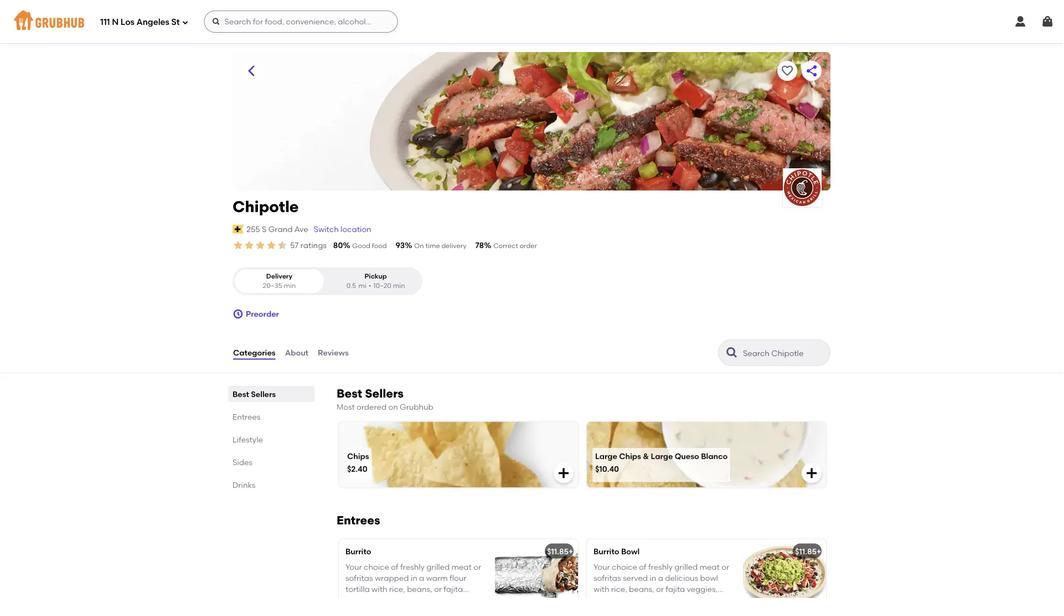 Task type: locate. For each thing, give the bounding box(es) containing it.
sellers up entrees tab
[[251, 390, 276, 399]]

sellers inside best sellers most ordered on grubhub
[[365, 387, 404, 401]]

sellers inside best sellers tab
[[251, 390, 276, 399]]

•
[[369, 282, 371, 290]]

1 vertical spatial or
[[657, 585, 664, 594]]

entrees
[[233, 412, 261, 422], [337, 513, 380, 527]]

drinks tab
[[233, 479, 310, 491]]

0 horizontal spatial $11.85 +
[[547, 547, 574, 556]]

categories
[[233, 348, 276, 358]]

0 horizontal spatial +
[[569, 547, 574, 556]]

ratings
[[301, 241, 327, 250]]

chipotle logo image
[[784, 168, 822, 207]]

or up guac,
[[657, 585, 664, 594]]

1 chips from the left
[[347, 451, 369, 461]]

min inside delivery 20–35 min
[[284, 282, 296, 290]]

0 horizontal spatial large
[[596, 451, 618, 461]]

0 horizontal spatial sellers
[[251, 390, 276, 399]]

svg image inside preorder button
[[233, 309, 244, 320]]

correct order
[[494, 242, 538, 250]]

best inside tab
[[233, 390, 249, 399]]

$2.40
[[347, 465, 368, 474]]

0 horizontal spatial $11.85
[[547, 547, 569, 556]]

with
[[594, 585, 610, 594], [640, 596, 656, 598]]

sellers
[[365, 387, 404, 401], [251, 390, 276, 399]]

2 horizontal spatial svg image
[[1042, 15, 1055, 28]]

freshly
[[649, 563, 673, 572]]

guac,
[[658, 596, 679, 598]]

chips inside large chips & large queso blanco $10.40
[[620, 451, 642, 461]]

svg image
[[212, 17, 221, 26], [233, 309, 244, 320], [557, 467, 571, 480], [806, 467, 819, 480]]

$11.85 +
[[547, 547, 574, 556], [796, 547, 822, 556]]

1 burrito from the left
[[346, 547, 372, 556]]

$10.40
[[596, 465, 619, 474]]

choice
[[612, 563, 638, 572]]

0 vertical spatial or
[[722, 563, 730, 572]]

or right meat
[[722, 563, 730, 572]]

s
[[262, 225, 267, 234]]

entrees down $2.40
[[337, 513, 380, 527]]

entrees inside tab
[[233, 412, 261, 422]]

save this restaurant image
[[781, 64, 795, 78]]

with up and
[[594, 585, 610, 594]]

2 burrito from the left
[[594, 547, 620, 556]]

2 chips from the left
[[620, 451, 642, 461]]

with down beans,
[[640, 596, 656, 598]]

best up entrees tab
[[233, 390, 249, 399]]

bowl
[[701, 574, 719, 583]]

delivery
[[442, 242, 467, 250]]

best sellers tab
[[233, 388, 310, 400]]

1 horizontal spatial $11.85 +
[[796, 547, 822, 556]]

or
[[722, 563, 730, 572], [657, 585, 664, 594]]

search icon image
[[726, 346, 739, 360]]

chips up $2.40
[[347, 451, 369, 461]]

1 horizontal spatial +
[[817, 547, 822, 556]]

min right the 10–20
[[393, 282, 405, 290]]

in
[[650, 574, 657, 583]]

categories button
[[233, 333, 276, 373]]

good
[[353, 242, 371, 250]]

your choice of freshly grilled meat or sofritas served in a delicious bowl with rice, beans, or fajita veggies, and topped with guac, salsa, qu
[[594, 563, 730, 598]]

switch location
[[314, 225, 372, 234]]

$11.85 for burrito
[[547, 547, 569, 556]]

large right '&'
[[651, 451, 673, 461]]

0 horizontal spatial burrito
[[346, 547, 372, 556]]

+ for burrito
[[569, 547, 574, 556]]

1 horizontal spatial entrees
[[337, 513, 380, 527]]

large
[[596, 451, 618, 461], [651, 451, 673, 461]]

star icon image
[[233, 240, 244, 251], [244, 240, 255, 251], [255, 240, 266, 251], [266, 240, 277, 251], [277, 240, 288, 251], [277, 240, 288, 251]]

0 horizontal spatial min
[[284, 282, 296, 290]]

0 vertical spatial entrees
[[233, 412, 261, 422]]

large up $10.40
[[596, 451, 618, 461]]

1 $11.85 + from the left
[[547, 547, 574, 556]]

share icon image
[[806, 64, 819, 78]]

sellers up on
[[365, 387, 404, 401]]

2 min from the left
[[393, 282, 405, 290]]

ordered
[[357, 403, 387, 412]]

entrees up lifestyle
[[233, 412, 261, 422]]

your
[[594, 563, 610, 572]]

best inside best sellers most ordered on grubhub
[[337, 387, 363, 401]]

lifestyle tab
[[233, 434, 310, 446]]

best up "most" on the left of the page
[[337, 387, 363, 401]]

pickup 0.5 mi • 10–20 min
[[347, 272, 405, 290]]

1 vertical spatial with
[[640, 596, 656, 598]]

min down delivery
[[284, 282, 296, 290]]

1 horizontal spatial burrito
[[594, 547, 620, 556]]

option group containing delivery 20–35 min
[[233, 267, 423, 295]]

burrito bowl image
[[744, 539, 827, 598]]

chips
[[347, 451, 369, 461], [620, 451, 642, 461]]

1 horizontal spatial chips
[[620, 451, 642, 461]]

1 + from the left
[[569, 547, 574, 556]]

0 horizontal spatial with
[[594, 585, 610, 594]]

mi
[[359, 282, 367, 290]]

drinks
[[233, 480, 256, 490]]

80
[[334, 241, 343, 250]]

burrito
[[346, 547, 372, 556], [594, 547, 620, 556]]

blanco
[[702, 451, 728, 461]]

&
[[644, 451, 649, 461]]

$11.85
[[547, 547, 569, 556], [796, 547, 817, 556]]

queso
[[675, 451, 700, 461]]

on
[[415, 242, 424, 250]]

Search for food, convenience, alcohol... search field
[[204, 11, 398, 33]]

0 horizontal spatial chips
[[347, 451, 369, 461]]

1 min from the left
[[284, 282, 296, 290]]

1 horizontal spatial large
[[651, 451, 673, 461]]

delicious
[[666, 574, 699, 583]]

svg image
[[1015, 15, 1028, 28], [1042, 15, 1055, 28], [182, 19, 189, 26]]

1 $11.85 from the left
[[547, 547, 569, 556]]

2 + from the left
[[817, 547, 822, 556]]

n
[[112, 17, 119, 27]]

grand
[[269, 225, 293, 234]]

burrito bowl
[[594, 547, 640, 556]]

+
[[569, 547, 574, 556], [817, 547, 822, 556]]

reviews button
[[318, 333, 350, 373]]

0 horizontal spatial best
[[233, 390, 249, 399]]

beans,
[[630, 585, 655, 594]]

0 horizontal spatial entrees
[[233, 412, 261, 422]]

2 $11.85 + from the left
[[796, 547, 822, 556]]

svg image inside main navigation navigation
[[212, 17, 221, 26]]

2 large from the left
[[651, 451, 673, 461]]

min
[[284, 282, 296, 290], [393, 282, 405, 290]]

chips left '&'
[[620, 451, 642, 461]]

best for best sellers most ordered on grubhub
[[337, 387, 363, 401]]

1 horizontal spatial $11.85
[[796, 547, 817, 556]]

option group
[[233, 267, 423, 295]]

1 horizontal spatial with
[[640, 596, 656, 598]]

2 $11.85 from the left
[[796, 547, 817, 556]]

255 s grand ave
[[247, 225, 308, 234]]

$11.85 + for burrito
[[547, 547, 574, 556]]

order
[[520, 242, 538, 250]]

st
[[172, 17, 180, 27]]

1 horizontal spatial sellers
[[365, 387, 404, 401]]

reviews
[[318, 348, 349, 358]]

fajita
[[666, 585, 686, 594]]

0 vertical spatial with
[[594, 585, 610, 594]]

1 horizontal spatial min
[[393, 282, 405, 290]]

best
[[337, 387, 363, 401], [233, 390, 249, 399]]

large chips & large queso blanco $10.40
[[596, 451, 728, 474]]

caret left icon image
[[245, 64, 258, 78]]

1 horizontal spatial best
[[337, 387, 363, 401]]

57 ratings
[[290, 241, 327, 250]]



Task type: vqa. For each thing, say whether or not it's contained in the screenshot.


Task type: describe. For each thing, give the bounding box(es) containing it.
preorder
[[246, 309, 279, 319]]

rice,
[[612, 585, 628, 594]]

burrito for burrito
[[346, 547, 372, 556]]

meat
[[700, 563, 720, 572]]

ave
[[295, 225, 308, 234]]

time
[[426, 242, 440, 250]]

255 s grand ave button
[[246, 223, 309, 236]]

sellers for best sellers most ordered on grubhub
[[365, 387, 404, 401]]

location
[[341, 225, 372, 234]]

best sellers most ordered on grubhub
[[337, 387, 434, 412]]

57
[[290, 241, 299, 250]]

a
[[659, 574, 664, 583]]

good food
[[353, 242, 387, 250]]

delivery
[[266, 272, 293, 280]]

on
[[389, 403, 398, 412]]

0 horizontal spatial svg image
[[182, 19, 189, 26]]

lifestyle
[[233, 435, 263, 444]]

10–20
[[374, 282, 392, 290]]

most
[[337, 403, 355, 412]]

sofritas
[[594, 574, 622, 583]]

chips $2.40
[[347, 451, 369, 474]]

subscription pass image
[[233, 225, 244, 234]]

delivery 20–35 min
[[263, 272, 296, 290]]

save this restaurant button
[[778, 61, 798, 81]]

correct
[[494, 242, 519, 250]]

served
[[623, 574, 648, 583]]

bowl
[[622, 547, 640, 556]]

main navigation navigation
[[0, 0, 1064, 43]]

best for best sellers
[[233, 390, 249, 399]]

111 n los angeles st
[[100, 17, 180, 27]]

$11.85 for burrito bowl
[[796, 547, 817, 556]]

78
[[476, 241, 484, 250]]

about button
[[285, 333, 309, 373]]

0 horizontal spatial or
[[657, 585, 664, 594]]

grubhub
[[400, 403, 434, 412]]

1 horizontal spatial svg image
[[1015, 15, 1028, 28]]

1 large from the left
[[596, 451, 618, 461]]

entrees tab
[[233, 411, 310, 423]]

1 vertical spatial entrees
[[337, 513, 380, 527]]

food
[[372, 242, 387, 250]]

preorder button
[[233, 304, 279, 324]]

switch location button
[[313, 223, 372, 236]]

0.5
[[347, 282, 356, 290]]

sellers for best sellers
[[251, 390, 276, 399]]

of
[[640, 563, 647, 572]]

veggies,
[[687, 585, 718, 594]]

best sellers
[[233, 390, 276, 399]]

grilled
[[675, 563, 698, 572]]

111
[[100, 17, 110, 27]]

255
[[247, 225, 260, 234]]

on time delivery
[[415, 242, 467, 250]]

switch
[[314, 225, 339, 234]]

topped
[[611, 596, 639, 598]]

and
[[594, 596, 609, 598]]

chipotle
[[233, 198, 299, 216]]

1 horizontal spatial or
[[722, 563, 730, 572]]

+ for burrito bowl
[[817, 547, 822, 556]]

93
[[396, 241, 405, 250]]

min inside pickup 0.5 mi • 10–20 min
[[393, 282, 405, 290]]

pickup
[[365, 272, 387, 280]]

sides tab
[[233, 457, 310, 468]]

Search Chipotle search field
[[743, 348, 827, 359]]

los
[[121, 17, 135, 27]]

angeles
[[137, 17, 170, 27]]

about
[[285, 348, 309, 358]]

$11.85 + for burrito bowl
[[796, 547, 822, 556]]

sides
[[233, 458, 253, 467]]

salsa,
[[681, 596, 703, 598]]

burrito image
[[495, 539, 579, 598]]

burrito for burrito bowl
[[594, 547, 620, 556]]

20–35
[[263, 282, 282, 290]]



